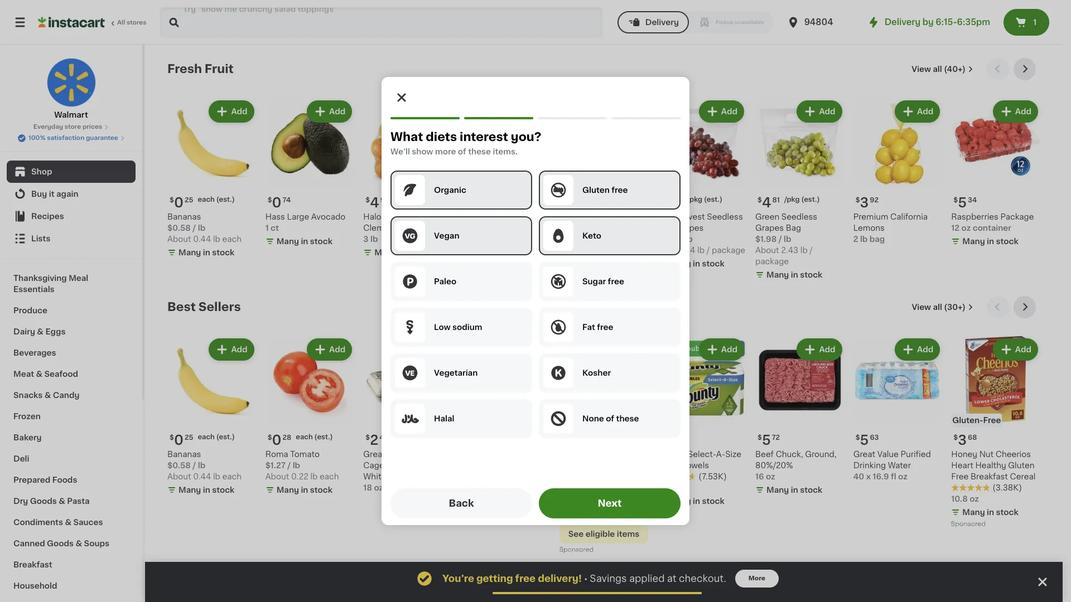 Task type: locate. For each thing, give the bounding box(es) containing it.
(est.)
[[216, 196, 235, 203], [802, 196, 820, 203], [704, 196, 723, 203], [216, 434, 235, 441], [315, 434, 333, 441]]

all inside popup button
[[933, 65, 942, 73]]

1 vertical spatial large
[[406, 462, 428, 470]]

1 vertical spatial bananas $0.58 / lb about 0.44 lb each
[[167, 451, 242, 481]]

about inside roma tomato $1.27 / lb about 0.22 lb each
[[265, 473, 289, 481]]

you're getting free delivery!
[[443, 575, 582, 584]]

1 horizontal spatial eggs
[[388, 473, 408, 481]]

(est.) right $ 0 25 at the bottom of page
[[216, 434, 235, 441]]

seedless inside sun harvest seedless red grapes $2.18 / lb about 2.4 lb / package
[[707, 213, 743, 221]]

each (est.) right $ 0 25 at the bottom of page
[[198, 434, 235, 441]]

/pkg inside the $4.81 per package (estimated) element
[[785, 196, 800, 203]]

1 horizontal spatial california
[[891, 213, 928, 221]]

oz down strawberries
[[472, 224, 481, 232]]

$0.58 for 4
[[167, 224, 191, 232]]

5 for $ 5 63
[[860, 434, 869, 447]]

& right dairy
[[37, 328, 44, 336]]

2 california from the left
[[891, 213, 928, 221]]

/pkg (est.) inside the $4.81 per package (estimated) element
[[785, 196, 820, 203]]

0 horizontal spatial ct
[[271, 224, 279, 232]]

value left grade
[[388, 451, 409, 459]]

each (est.) for $ 0 28
[[296, 434, 333, 441]]

more button
[[735, 570, 779, 588]]

★★★★★
[[658, 473, 697, 481], [658, 473, 697, 481], [952, 485, 991, 492], [952, 485, 991, 492], [560, 487, 599, 495], [560, 487, 599, 495]]

/pkg inside $5.23 per package (estimated) element
[[687, 196, 703, 203]]

$ inside the $ 4 97
[[366, 197, 370, 204]]

42 up cage
[[380, 435, 389, 442]]

deli link
[[7, 449, 136, 470]]

view inside "popup button"
[[912, 303, 931, 311]]

what diets interest you? we'll show more of these items.
[[391, 131, 542, 156]]

$4.81 per package (estimated) element
[[756, 192, 845, 211]]

1 $0.58 from the top
[[167, 224, 191, 232]]

None search field
[[160, 7, 603, 38]]

1 horizontal spatial sponsored badge image
[[560, 547, 593, 554]]

42 right lime
[[581, 213, 591, 221]]

aa
[[437, 451, 447, 459]]

0 horizontal spatial gluten
[[583, 186, 610, 194]]

great inside "great value purified drinking water 40 x 16.9 fl oz"
[[854, 451, 876, 459]]

0.44 down "$ 0 25 each (est.)"
[[193, 235, 211, 243]]

oz inside "great value purified drinking water 40 x 16.9 fl oz"
[[899, 473, 908, 481]]

great value purified drinking water 40 x 16.9 fl oz
[[854, 451, 931, 481]]

oz down 80%/20%
[[766, 473, 776, 481]]

0.22
[[291, 473, 309, 481]]

1 horizontal spatial 12
[[952, 224, 960, 232]]

& left 'sauces'
[[65, 519, 71, 527]]

0 vertical spatial ct
[[271, 224, 279, 232]]

$ 0 28
[[268, 434, 291, 447]]

4 left 97
[[370, 196, 379, 209]]

bananas $0.58 / lb about 0.44 lb each for 4
[[167, 213, 242, 243]]

74
[[283, 197, 291, 204]]

0 vertical spatial $0.58
[[167, 224, 191, 232]]

5 left 34
[[958, 196, 967, 209]]

0 vertical spatial bananas
[[167, 213, 201, 221]]

1 /pkg (est.) from the left
[[785, 196, 820, 203]]

2 bananas $0.58 / lb about 0.44 lb each from the top
[[167, 451, 242, 481]]

view for 3
[[912, 303, 931, 311]]

1 vertical spatial package
[[756, 258, 789, 265]]

1 bananas from the top
[[167, 213, 201, 221]]

bananas for 4
[[167, 213, 201, 221]]

2 /pkg (est.) from the left
[[687, 196, 723, 203]]

0 horizontal spatial 1
[[265, 224, 269, 232]]

these down 'interest'
[[468, 148, 491, 156]]

28
[[283, 435, 291, 442]]

harvest
[[675, 213, 705, 221]]

each inside "$ 0 25 each (est.)"
[[198, 196, 215, 203]]

oz inside raspberries package 12 oz container
[[962, 224, 971, 232]]

0 horizontal spatial x
[[567, 498, 571, 506]]

view left (30+)
[[912, 303, 931, 311]]

$5.23 per package (estimated) element
[[658, 192, 747, 211]]

5 left the 63
[[860, 434, 869, 447]]

0 for $ 0 28
[[272, 434, 282, 447]]

view inside popup button
[[912, 65, 931, 73]]

/pkg (est.) right 81
[[785, 196, 820, 203]]

1 horizontal spatial 1
[[560, 224, 563, 232]]

clementines
[[363, 224, 413, 232]]

free
[[612, 186, 628, 194], [608, 278, 624, 286], [597, 324, 614, 331], [515, 575, 536, 584]]

1 vertical spatial item carousel region
[[167, 296, 1041, 561]]

(est.) left $ 0 74
[[216, 196, 235, 203]]

/pkg right 81
[[785, 196, 800, 203]]

0 vertical spatial 92
[[870, 197, 879, 204]]

prepared foods link
[[7, 470, 136, 491]]

2 up cage
[[370, 434, 379, 447]]

1 vertical spatial 25
[[185, 435, 193, 442]]

1 25 from the top
[[185, 197, 193, 204]]

at
[[667, 575, 677, 584]]

canned goods & soups link
[[7, 534, 136, 555]]

0 vertical spatial 25
[[185, 197, 193, 204]]

many down 1.48
[[571, 511, 593, 519]]

/ right $1.27
[[288, 462, 291, 470]]

0 vertical spatial sponsored badge image
[[462, 499, 495, 506]]

main content
[[145, 45, 1063, 603]]

1 vertical spatial sponsored badge image
[[952, 522, 985, 528]]

package inside sun harvest seedless red grapes $2.18 / lb about 2.4 lb / package
[[712, 246, 746, 254]]

product group
[[167, 98, 257, 260], [265, 98, 355, 249], [363, 98, 453, 260], [462, 98, 551, 234], [560, 98, 649, 249], [658, 98, 747, 272], [756, 98, 845, 283], [854, 98, 943, 245], [952, 98, 1041, 249], [167, 336, 257, 499], [265, 336, 355, 499], [363, 336, 453, 494], [462, 336, 551, 509], [560, 336, 649, 557], [658, 336, 747, 510], [756, 336, 845, 499], [854, 336, 943, 483], [952, 336, 1041, 531]]

deli
[[13, 455, 29, 463]]

2 horizontal spatial 1
[[1034, 18, 1037, 26]]

2 $0.25 each (estimated) element from the top
[[167, 430, 257, 449]]

1 vertical spatial x
[[567, 498, 571, 506]]

1 0.44 from the top
[[193, 235, 211, 243]]

cheerios
[[996, 451, 1031, 459]]

& right meat
[[36, 371, 42, 378]]

package inside "green seedless grapes bag $1.98 / lb about 2.43 lb / package"
[[756, 258, 789, 265]]

1 vertical spatial eggs
[[388, 473, 408, 481]]

1 value from the left
[[388, 451, 409, 459]]

& inside dry goods & pasta link
[[59, 498, 65, 506]]

about down $ 0 25 at the bottom of page
[[167, 473, 191, 481]]

grapes inside "green seedless grapes bag $1.98 / lb about 2.43 lb / package"
[[756, 224, 784, 232]]

0 vertical spatial goods
[[30, 498, 57, 506]]

raspberries package 12 oz container
[[952, 213, 1034, 232]]

each (est.) up tomato
[[296, 434, 333, 441]]

$0.58 down $ 0 25 at the bottom of page
[[167, 462, 191, 470]]

of right none
[[606, 415, 614, 423]]

california for premium california lemons 2 lb bag
[[891, 213, 928, 221]]

42 inside $ 0 lime 42 1 each
[[581, 213, 591, 221]]

0.44 for 2
[[193, 473, 211, 481]]

seedless up bag
[[782, 213, 818, 221]]

free up "nut"
[[984, 417, 1001, 425]]

all for 3
[[933, 303, 943, 311]]

$0.25 each (estimated) element for 4
[[167, 192, 257, 211]]

0 horizontal spatial package
[[712, 246, 746, 254]]

view for 5
[[912, 65, 931, 73]]

add inside product group
[[721, 346, 738, 354]]

2 4 from the left
[[370, 196, 379, 209]]

shop
[[31, 168, 52, 176]]

great up cage
[[363, 451, 386, 459]]

paleo
[[434, 278, 457, 286]]

2 all from the top
[[933, 303, 943, 311]]

treatment tracker modal dialog
[[145, 563, 1063, 603]]

great for 2
[[363, 451, 386, 459]]

condiments & sauces
[[13, 519, 103, 527]]

california
[[388, 213, 425, 221], [891, 213, 928, 221]]

0 horizontal spatial 12
[[658, 485, 666, 492]]

$0.25 each (estimated) element
[[167, 192, 257, 211], [167, 430, 257, 449]]

1 horizontal spatial of
[[606, 415, 614, 423]]

about down "$ 0 25 each (est.)"
[[167, 235, 191, 243]]

2 25 from the top
[[185, 435, 193, 442]]

each (est.)
[[198, 434, 235, 441], [296, 434, 333, 441]]

item carousel region
[[167, 58, 1041, 287], [167, 296, 1041, 561]]

12 down paper
[[658, 485, 666, 492]]

see eligible items
[[569, 531, 640, 539]]

0 vertical spatial view
[[912, 65, 931, 73]]

store
[[65, 124, 81, 130]]

towels
[[682, 462, 709, 470]]

1 vertical spatial 0.44
[[193, 473, 211, 481]]

2 grapes from the left
[[675, 224, 704, 232]]

delivery for delivery
[[646, 18, 679, 26]]

1 horizontal spatial x
[[867, 473, 871, 481]]

california up clementines
[[388, 213, 425, 221]]

goods for dry
[[30, 498, 57, 506]]

(3.38k)
[[993, 485, 1022, 492]]

prices
[[83, 124, 102, 130]]

bananas
[[167, 213, 201, 221], [167, 451, 201, 459]]

each (est.) for $ 0 25
[[198, 434, 235, 441]]

0 horizontal spatial great
[[363, 451, 386, 459]]

0 horizontal spatial california
[[388, 213, 425, 221]]

0 horizontal spatial 16
[[462, 224, 470, 232]]

0 vertical spatial item carousel region
[[167, 58, 1041, 287]]

(30+)
[[944, 303, 966, 311]]

goods down condiments & sauces
[[47, 540, 74, 548]]

seedless down $5.23 per package (estimated) element
[[707, 213, 743, 221]]

$ inside '$ 4 81'
[[758, 197, 762, 204]]

1 vertical spatial 92
[[478, 435, 487, 442]]

2 horizontal spatial 2
[[854, 235, 859, 243]]

1 horizontal spatial seedless
[[782, 213, 818, 221]]

0 vertical spatial large
[[287, 213, 309, 221]]

roma tomato $1.27 / lb about 0.22 lb each
[[265, 451, 339, 481]]

package
[[712, 246, 746, 254], [756, 258, 789, 265]]

1 horizontal spatial great
[[854, 451, 876, 459]]

0 vertical spatial 42
[[581, 213, 591, 221]]

1 horizontal spatial these
[[616, 415, 639, 423]]

8 x 1.48 oz
[[560, 498, 601, 506]]

2 $0.58 from the top
[[167, 462, 191, 470]]

free right cage
[[386, 462, 404, 470]]

about down $1.98
[[756, 246, 779, 254]]

2 0.44 from the top
[[193, 473, 211, 481]]

/pkg (est.) up harvest
[[687, 196, 723, 203]]

in inside product group
[[693, 498, 700, 506]]

stock
[[310, 238, 333, 245], [604, 238, 627, 245], [996, 238, 1019, 245], [212, 249, 235, 257], [408, 249, 431, 257], [702, 260, 725, 268], [800, 271, 823, 279], [212, 487, 235, 495], [506, 487, 529, 495], [800, 487, 823, 495], [310, 487, 333, 495], [702, 498, 725, 506], [996, 509, 1019, 517], [604, 511, 627, 519]]

package right 2.4
[[712, 246, 746, 254]]

0 vertical spatial gluten
[[583, 186, 610, 194]]

great up drinking
[[854, 451, 876, 459]]

oz inside great value grade aa cage free large white eggs 18 oz
[[374, 485, 383, 492]]

meat & seafood link
[[7, 364, 136, 385]]

1 /pkg from the left
[[785, 196, 800, 203]]

value up the water
[[878, 451, 899, 459]]

3
[[860, 196, 869, 209], [363, 235, 369, 243], [468, 434, 477, 447], [566, 434, 575, 447], [958, 434, 967, 447]]

1 $0.25 each (estimated) element from the top
[[167, 192, 257, 211]]

1 vertical spatial these
[[616, 415, 639, 423]]

0 horizontal spatial breakfast
[[13, 561, 52, 569]]

0 vertical spatial bananas $0.58 / lb about 0.44 lb each
[[167, 213, 242, 243]]

gluten-
[[953, 417, 984, 425]]

16 down strawberries
[[462, 224, 470, 232]]

2 great from the left
[[854, 451, 876, 459]]

/pkg (est.) inside $5.23 per package (estimated) element
[[687, 196, 723, 203]]

(est.) right 81
[[802, 196, 820, 203]]

& inside dairy & eggs link
[[37, 328, 44, 336]]

2 seedless from the left
[[707, 213, 743, 221]]

paper
[[658, 462, 680, 470]]

0.44 down $ 0 25 at the bottom of page
[[193, 473, 211, 481]]

view left (40+)
[[912, 65, 931, 73]]

red
[[658, 224, 673, 232]]

& left the candy
[[44, 392, 51, 400]]

0
[[174, 196, 184, 209], [272, 196, 282, 209], [566, 196, 576, 209], [174, 434, 184, 447], [272, 434, 282, 447]]

each inside $ 0 lime 42 1 each
[[565, 224, 585, 232]]

goods down 'prepared foods'
[[30, 498, 57, 506]]

these right none
[[616, 415, 639, 423]]

1 great from the left
[[363, 451, 386, 459]]

4 left 81
[[762, 196, 772, 209]]

8
[[560, 498, 565, 506]]

2 vertical spatial 2
[[370, 434, 379, 447]]

1 view from the top
[[912, 65, 931, 73]]

many down the hass large avocado 1 ct
[[277, 238, 299, 245]]

2 view from the top
[[912, 303, 931, 311]]

large
[[287, 213, 309, 221], [406, 462, 428, 470]]

free for sugar free
[[608, 278, 624, 286]]

buy it again link
[[7, 183, 136, 205]]

0 horizontal spatial seedless
[[707, 213, 743, 221]]

12 inside product group
[[658, 485, 666, 492]]

gluten up cereal
[[1009, 462, 1035, 470]]

97
[[381, 197, 389, 204]]

1 california from the left
[[388, 213, 425, 221]]

beverages
[[13, 349, 56, 357]]

bananas $0.58 / lb about 0.44 lb each for 2
[[167, 451, 242, 481]]

$ inside $ 0 28
[[268, 435, 272, 442]]

0 horizontal spatial these
[[468, 148, 491, 156]]

25 inside "$ 0 25 each (est.)"
[[185, 197, 193, 204]]

3 inside halos california clementines 3 lb
[[363, 235, 369, 243]]

ct down "hass"
[[271, 224, 279, 232]]

1 seedless from the left
[[782, 213, 818, 221]]

california inside halos california clementines 3 lb
[[388, 213, 425, 221]]

0 inside $ 0 lime 42 1 each
[[566, 196, 576, 209]]

many down lime
[[571, 238, 593, 245]]

delivery for delivery by 6:15-6:35pm
[[885, 18, 921, 26]]

1 horizontal spatial /pkg (est.)
[[785, 196, 820, 203]]

/pkg right 23
[[687, 196, 703, 203]]

& left soups
[[76, 540, 82, 548]]

0 horizontal spatial grapes
[[675, 224, 704, 232]]

5 for $ 5 72
[[762, 434, 771, 447]]

/ down $ 0 25 at the bottom of page
[[193, 462, 196, 470]]

1 vertical spatial of
[[606, 415, 614, 423]]

ct
[[271, 224, 279, 232], [668, 485, 676, 492]]

recipes
[[31, 213, 64, 220]]

$ inside $ 3 88
[[562, 435, 566, 442]]

/ up 2.4
[[680, 235, 684, 243]]

eggs right the white
[[388, 473, 408, 481]]

2 each (est.) from the left
[[296, 434, 333, 441]]

0 vertical spatial breakfast
[[971, 473, 1008, 481]]

$ 5 34
[[954, 196, 977, 209]]

of right more
[[458, 148, 466, 156]]

premium
[[854, 213, 889, 221]]

12 down raspberries
[[952, 224, 960, 232]]

$ inside $ 3 68
[[954, 435, 958, 442]]

2 vertical spatial free
[[952, 473, 969, 481]]

view all (40+)
[[912, 65, 966, 73]]

0 horizontal spatial free
[[386, 462, 404, 470]]

& left "pasta"
[[59, 498, 65, 506]]

2 horizontal spatial free
[[984, 417, 1001, 425]]

0 horizontal spatial sponsored badge image
[[462, 499, 495, 506]]

fruit
[[205, 63, 234, 75]]

healthy
[[976, 462, 1007, 470]]

0 horizontal spatial 42
[[380, 435, 389, 442]]

$0.58 down "$ 0 25 each (est.)"
[[167, 224, 191, 232]]

/ right 2.4
[[707, 246, 710, 254]]

1 vertical spatial breakfast
[[13, 561, 52, 569]]

1 horizontal spatial each (est.)
[[296, 434, 333, 441]]

grapes down harvest
[[675, 224, 704, 232]]

25 inside $ 0 25
[[185, 435, 193, 442]]

free down heart
[[952, 473, 969, 481]]

value inside "great value purified drinking water 40 x 16.9 fl oz"
[[878, 451, 899, 459]]

(est.) for $ 0 28
[[315, 434, 333, 441]]

x right the 40
[[867, 473, 871, 481]]

2 value from the left
[[878, 451, 899, 459]]

(est.) up tomato
[[315, 434, 333, 441]]

container
[[973, 224, 1012, 232]]

fl
[[891, 473, 897, 481]]

(7.53k)
[[699, 473, 727, 481]]

40
[[854, 473, 865, 481]]

0 vertical spatial 0.44
[[193, 235, 211, 243]]

34
[[968, 197, 977, 204]]

2 horizontal spatial sponsored badge image
[[952, 522, 985, 528]]

1 horizontal spatial 4
[[762, 196, 772, 209]]

delivery inside button
[[646, 18, 679, 26]]

$0.25 each (estimated) element for 2
[[167, 430, 257, 449]]

0 vertical spatial x
[[867, 473, 871, 481]]

$ 4 97
[[366, 196, 389, 209]]

0 for $ 0 74
[[272, 196, 282, 209]]

1 vertical spatial ct
[[668, 485, 676, 492]]

0 vertical spatial 12
[[952, 224, 960, 232]]

california inside premium california lemons 2 lb bag
[[891, 213, 928, 221]]

gluten up $ 0 lime 42 1 each on the right of page
[[583, 186, 610, 194]]

bananas $0.58 / lb about 0.44 lb each down "$ 0 25 each (est.)"
[[167, 213, 242, 243]]

product group containing 22
[[658, 336, 747, 510]]

all left (30+)
[[933, 303, 943, 311]]

many down "$ 0 25 each (est.)"
[[179, 249, 201, 257]]

oz right the fl at the right of the page
[[899, 473, 908, 481]]

eggs up beverages link
[[45, 328, 66, 336]]

1 vertical spatial goods
[[47, 540, 74, 548]]

frozen
[[13, 413, 41, 421]]

1 bananas $0.58 / lb about 0.44 lb each from the top
[[167, 213, 242, 243]]

1 each (est.) from the left
[[198, 434, 235, 441]]

all inside "popup button"
[[933, 303, 943, 311]]

1 vertical spatial view
[[912, 303, 931, 311]]

$ inside $ 0 25
[[170, 435, 174, 442]]

free for gluten free
[[612, 186, 628, 194]]

/pkg for 23
[[687, 196, 703, 203]]

oz right 18
[[374, 485, 383, 492]]

0 horizontal spatial /pkg
[[687, 196, 703, 203]]

eggs
[[45, 328, 66, 336], [388, 473, 408, 481]]

0 vertical spatial $0.25 each (estimated) element
[[167, 192, 257, 211]]

2 up strawberries
[[468, 196, 477, 209]]

2 vertical spatial sponsored badge image
[[560, 547, 593, 554]]

$0.28 each (estimated) element
[[265, 430, 355, 449]]

$ inside $ 0 74
[[268, 197, 272, 204]]

you're
[[443, 575, 474, 584]]

1 item carousel region from the top
[[167, 58, 1041, 287]]

beverages link
[[7, 343, 136, 364]]

0 horizontal spatial /pkg (est.)
[[687, 196, 723, 203]]

94804 button
[[787, 7, 854, 38]]

1 grapes from the left
[[756, 224, 784, 232]]

1 horizontal spatial value
[[878, 451, 899, 459]]

1 vertical spatial 42
[[380, 435, 389, 442]]

& inside canned goods & soups link
[[76, 540, 82, 548]]

in
[[301, 238, 308, 245], [595, 238, 602, 245], [987, 238, 995, 245], [203, 249, 210, 257], [399, 249, 406, 257], [693, 260, 700, 268], [791, 271, 798, 279], [203, 487, 210, 495], [497, 487, 504, 495], [791, 487, 798, 495], [301, 487, 308, 495], [693, 498, 700, 506], [987, 509, 995, 517], [595, 511, 602, 519]]

bag
[[870, 235, 885, 243]]

0 vertical spatial $ 3 92
[[856, 196, 879, 209]]

large down grade
[[406, 462, 428, 470]]

16 down 80%/20%
[[756, 473, 764, 481]]

breakfast down healthy
[[971, 473, 1008, 481]]

1 vertical spatial 16
[[756, 473, 764, 481]]

1 horizontal spatial gluten
[[1009, 462, 1035, 470]]

dry
[[13, 498, 28, 506]]

$ inside $ 5 63
[[856, 435, 860, 442]]

1 horizontal spatial delivery
[[885, 18, 921, 26]]

about down $2.18
[[658, 246, 681, 254]]

great inside great value grade aa cage free large white eggs 18 oz
[[363, 451, 386, 459]]

household
[[13, 583, 57, 590]]

0 vertical spatial of
[[458, 148, 466, 156]]

eggs inside great value grade aa cage free large white eggs 18 oz
[[388, 473, 408, 481]]

2 /pkg from the left
[[687, 196, 703, 203]]

0 vertical spatial 2
[[468, 196, 477, 209]]

x right 8
[[567, 498, 571, 506]]

2 down lemons
[[854, 235, 859, 243]]

view all (30+) button
[[908, 296, 978, 318]]

$ 5 72
[[758, 434, 780, 447]]

package
[[1001, 213, 1034, 221]]

4 for $ 4 97
[[370, 196, 379, 209]]

snacks & candy
[[13, 392, 80, 400]]

0 vertical spatial these
[[468, 148, 491, 156]]

& inside snacks & candy 'link'
[[44, 392, 51, 400]]

0 horizontal spatial 92
[[478, 435, 487, 442]]

of
[[458, 148, 466, 156], [606, 415, 614, 423]]

1 vertical spatial 12
[[658, 485, 666, 492]]

great for 5
[[854, 451, 876, 459]]

0 vertical spatial 16
[[462, 224, 470, 232]]

1 all from the top
[[933, 65, 942, 73]]

12
[[952, 224, 960, 232], [658, 485, 666, 492]]

goods
[[30, 498, 57, 506], [47, 540, 74, 548]]

drinking
[[854, 462, 886, 470]]

1 horizontal spatial 42
[[581, 213, 591, 221]]

& inside condiments & sauces link
[[65, 519, 71, 527]]

1 horizontal spatial package
[[756, 258, 789, 265]]

all left (40+)
[[933, 65, 942, 73]]

1 inside button
[[1034, 18, 1037, 26]]

sun harvest seedless red grapes $2.18 / lb about 2.4 lb / package
[[658, 213, 746, 254]]

& inside meat & seafood 'link'
[[36, 371, 42, 378]]

1 horizontal spatial $ 3 92
[[856, 196, 879, 209]]

1 horizontal spatial free
[[952, 473, 969, 481]]

bananas down $ 0 25 at the bottom of page
[[167, 451, 201, 459]]

0.44
[[193, 235, 211, 243], [193, 473, 211, 481]]

value for 5
[[878, 451, 899, 459]]

delivery by 6:15-6:35pm link
[[867, 16, 991, 29]]

0 horizontal spatial 4
[[370, 196, 379, 209]]

$ inside $ 5 34
[[954, 197, 958, 204]]

seedless
[[782, 213, 818, 221], [707, 213, 743, 221]]

main content containing 0
[[145, 45, 1063, 603]]

1 horizontal spatial 2
[[468, 196, 477, 209]]

0 horizontal spatial eggs
[[45, 328, 66, 336]]

0 horizontal spatial of
[[458, 148, 466, 156]]

22
[[664, 434, 681, 447]]

value inside great value grade aa cage free large white eggs 18 oz
[[388, 451, 409, 459]]

grapes down the green
[[756, 224, 784, 232]]

(est.) up harvest
[[704, 196, 723, 203]]

(est.) inside the $4.81 per package (estimated) element
[[802, 196, 820, 203]]

bakery
[[13, 434, 42, 442]]

each (est.) inside $0.28 each (estimated) element
[[296, 434, 333, 441]]

0 horizontal spatial $ 3 92
[[464, 434, 487, 447]]

$ inside "$ 0 25 each (est.)"
[[170, 197, 174, 204]]

many down 10.8 oz
[[963, 509, 985, 517]]

sponsored badge image
[[462, 499, 495, 506], [952, 522, 985, 528], [560, 547, 593, 554]]

about down $1.27
[[265, 473, 289, 481]]

1 horizontal spatial /pkg
[[785, 196, 800, 203]]

0 horizontal spatial value
[[388, 451, 409, 459]]

(est.) inside $0.28 each (estimated) element
[[315, 434, 333, 441]]

many down 0.22
[[277, 487, 299, 495]]

2 bananas from the top
[[167, 451, 201, 459]]

1 horizontal spatial 16
[[756, 473, 764, 481]]

1 4 from the left
[[762, 196, 772, 209]]

large down 74
[[287, 213, 309, 221]]

bananas $0.58 / lb about 0.44 lb each down $ 0 25 at the bottom of page
[[167, 451, 242, 481]]

/pkg (est.) for 23
[[687, 196, 723, 203]]

gluten inside add your shopping preferences element
[[583, 186, 610, 194]]

0 vertical spatial free
[[984, 417, 1001, 425]]

we'll
[[391, 148, 410, 156]]



Task type: vqa. For each thing, say whether or not it's contained in the screenshot.
ingredients
no



Task type: describe. For each thing, give the bounding box(es) containing it.
$ inside $ 2 42
[[366, 435, 370, 442]]

63
[[870, 435, 879, 442]]

what
[[391, 131, 423, 143]]

sponsored badge image for $ 3 68
[[952, 522, 985, 528]]

sellers
[[199, 301, 241, 313]]

lb inside halos california clementines 3 lb
[[371, 235, 378, 243]]

0 vertical spatial eggs
[[45, 328, 66, 336]]

all for 5
[[933, 65, 942, 73]]

12 inside raspberries package 12 oz container
[[952, 224, 960, 232]]

2 inside the '2 strawberries 16 oz container'
[[468, 196, 477, 209]]

low
[[434, 324, 451, 331]]

0.44 for 4
[[193, 235, 211, 243]]

many down 80%/20%
[[767, 487, 789, 495]]

many down 2.4
[[669, 260, 691, 268]]

$1.98
[[756, 235, 777, 243]]

& for meat
[[36, 371, 42, 378]]

$ inside $ 5 72
[[758, 435, 762, 442]]

many down container
[[963, 238, 985, 245]]

81
[[773, 197, 780, 204]]

about inside "green seedless grapes bag $1.98 / lb about 2.43 lb / package"
[[756, 246, 779, 254]]

$ inside the '$ 22 bounty select-a-size paper towels'
[[660, 435, 664, 442]]

kosher
[[583, 369, 611, 377]]

lb inside premium california lemons 2 lb bag
[[860, 235, 868, 243]]

meal
[[69, 275, 88, 282]]

2 strawberries 16 oz container
[[462, 196, 523, 232]]

$ inside $ 0 lime 42 1 each
[[562, 197, 566, 204]]

16 inside the '2 strawberries 16 oz container'
[[462, 224, 470, 232]]

$0.58 for 2
[[167, 462, 191, 470]]

everyday
[[33, 124, 63, 130]]

x inside "great value purified drinking water 40 x 16.9 fl oz"
[[867, 473, 871, 481]]

/ down "$ 0 25 each (est.)"
[[193, 224, 196, 232]]

0 for $ 0 25
[[174, 434, 184, 447]]

5 for $ 5 34
[[958, 196, 967, 209]]

free inside treatment tracker modal dialog
[[515, 575, 536, 584]]

produce link
[[7, 300, 136, 321]]

all stores link
[[38, 7, 147, 38]]

• savings applied at checkout.
[[584, 575, 727, 584]]

many down $ 0 25 at the bottom of page
[[179, 487, 201, 495]]

guarantee
[[86, 135, 118, 141]]

$2.18
[[658, 235, 678, 243]]

diets
[[426, 131, 457, 143]]

1 vertical spatial $ 3 92
[[464, 434, 487, 447]]

6:35pm
[[957, 18, 991, 26]]

value for 2
[[388, 451, 409, 459]]

free inside great value grade aa cage free large white eggs 18 oz
[[386, 462, 404, 470]]

$ 0 25
[[170, 434, 193, 447]]

$ 0 lime 42 1 each
[[560, 196, 591, 232]]

none
[[583, 415, 604, 423]]

seedless inside "green seedless grapes bag $1.98 / lb about 2.43 lb / package"
[[782, 213, 818, 221]]

these inside what diets interest you? we'll show more of these items.
[[468, 148, 491, 156]]

$ 5 63
[[856, 434, 879, 447]]

12 ct
[[658, 485, 676, 492]]

oz inside the '2 strawberries 16 oz container'
[[472, 224, 481, 232]]

dry goods & pasta link
[[7, 491, 136, 512]]

view all (30+)
[[912, 303, 966, 311]]

80%/20%
[[756, 462, 793, 470]]

getting
[[477, 575, 513, 584]]

large inside great value grade aa cage free large white eggs 18 oz
[[406, 462, 428, 470]]

$ 3 88
[[562, 434, 585, 447]]

gluten free
[[583, 186, 628, 194]]

/pkg for 4
[[785, 196, 800, 203]]

breakfast link
[[7, 555, 136, 576]]

next button
[[539, 489, 681, 519]]

add your shopping preferences element
[[382, 77, 690, 526]]

each inside roma tomato $1.27 / lb about 0.22 lb each
[[320, 473, 339, 481]]

6:15-
[[936, 18, 957, 26]]

instacart logo image
[[38, 16, 105, 29]]

oz inside 'beef chuck, ground, 80%/20% 16 oz'
[[766, 473, 776, 481]]

sauces
[[73, 519, 103, 527]]

california for halos california clementines 3 lb
[[388, 213, 425, 221]]

buy it again
[[31, 190, 78, 198]]

snacks
[[13, 392, 43, 400]]

condiments
[[13, 519, 63, 527]]

show
[[412, 148, 433, 156]]

low sodium
[[434, 324, 482, 331]]

lemons
[[854, 224, 885, 232]]

fresh fruit
[[167, 63, 234, 75]]

many inside product group
[[669, 498, 691, 506]]

2.43
[[781, 246, 799, 254]]

honey
[[952, 451, 978, 459]]

grapes inside sun harvest seedless red grapes $2.18 / lb about 2.4 lb / package
[[675, 224, 704, 232]]

25 for $ 0 25 each (est.)
[[185, 197, 193, 204]]

prepared foods
[[13, 477, 77, 484]]

vegetarian
[[434, 369, 478, 377]]

view all (40+) button
[[908, 58, 978, 80]]

chuck,
[[776, 451, 803, 459]]

16 inside 'beef chuck, ground, 80%/20% 16 oz'
[[756, 473, 764, 481]]

1 inside $ 0 lime 42 1 each
[[560, 224, 563, 232]]

everyday store prices link
[[33, 123, 109, 132]]

about inside sun harvest seedless red grapes $2.18 / lb about 2.4 lb / package
[[658, 246, 681, 254]]

vegan
[[434, 232, 460, 240]]

items.
[[493, 148, 518, 156]]

/ right 2.43 at the top right of page
[[810, 246, 813, 254]]

1 horizontal spatial 92
[[870, 197, 879, 204]]

ct inside the hass large avocado 1 ct
[[271, 224, 279, 232]]

ground,
[[805, 451, 837, 459]]

1 button
[[1004, 9, 1050, 36]]

sugar
[[583, 278, 606, 286]]

25 for $ 0 25
[[185, 435, 193, 442]]

oz right 1.48
[[592, 498, 601, 506]]

lime
[[560, 213, 579, 221]]

2 inside premium california lemons 2 lb bag
[[854, 235, 859, 243]]

condiments & sauces link
[[7, 512, 136, 534]]

dairy & eggs link
[[7, 321, 136, 343]]

free for fat free
[[597, 324, 614, 331]]

green
[[756, 213, 780, 221]]

68
[[968, 435, 977, 442]]

breakfast inside honey nut cheerios heart healthy gluten free breakfast cereal
[[971, 473, 1008, 481]]

& for dairy
[[37, 328, 44, 336]]

many up the back on the bottom left
[[473, 487, 495, 495]]

nut
[[980, 451, 994, 459]]

(est.) inside "$ 0 25 each (est.)"
[[216, 196, 235, 203]]

5 23
[[664, 196, 683, 209]]

goods for canned
[[47, 540, 74, 548]]

42 inside $ 2 42
[[380, 435, 389, 442]]

water
[[888, 462, 911, 470]]

many down 2.43 at the top right of page
[[767, 271, 789, 279]]

beef chuck, ground, 80%/20% 16 oz
[[756, 451, 837, 481]]

large inside the hass large avocado 1 ct
[[287, 213, 309, 221]]

of inside what diets interest you? we'll show more of these items.
[[458, 148, 466, 156]]

walmart
[[54, 111, 88, 119]]

4 for $ 4 81
[[762, 196, 772, 209]]

raspberries
[[952, 213, 999, 221]]

service type group
[[618, 11, 773, 33]]

thanksgiving meal essentials link
[[7, 268, 136, 300]]

best
[[167, 301, 196, 313]]

0 for $ 0 lime 42 1 each
[[566, 196, 576, 209]]

94804
[[805, 18, 834, 26]]

household link
[[7, 576, 136, 597]]

none of these
[[583, 415, 639, 423]]

grade
[[411, 451, 435, 459]]

beef
[[756, 451, 774, 459]]

/ inside roma tomato $1.27 / lb about 0.22 lb each
[[288, 462, 291, 470]]

meat
[[13, 371, 34, 378]]

bananas for 2
[[167, 451, 201, 459]]

0 for $ 0 25 each (est.)
[[174, 196, 184, 209]]

sponsored badge image for $ 3 92
[[462, 499, 495, 506]]

interest
[[460, 131, 508, 143]]

oz right 10.8
[[970, 496, 979, 504]]

1 inside the hass large avocado 1 ct
[[265, 224, 269, 232]]

& for snacks
[[44, 392, 51, 400]]

you?
[[511, 131, 542, 143]]

walmart logo image
[[47, 58, 96, 107]]

(est.) inside $5.23 per package (estimated) element
[[704, 196, 723, 203]]

bounty
[[658, 451, 686, 459]]

5 left 23
[[664, 196, 673, 209]]

2 item carousel region from the top
[[167, 296, 1041, 561]]

gluten inside honey nut cheerios heart healthy gluten free breakfast cereal
[[1009, 462, 1035, 470]]

/pkg (est.) for 4
[[785, 196, 820, 203]]

premium california lemons 2 lb bag
[[854, 213, 928, 243]]

(est.) for $ 0 25
[[216, 434, 235, 441]]

1 horizontal spatial ct
[[668, 485, 676, 492]]

& for condiments
[[65, 519, 71, 527]]

meat & seafood
[[13, 371, 78, 378]]

/ right $1.98
[[779, 235, 782, 243]]

sun
[[658, 213, 673, 221]]

container
[[483, 224, 523, 232]]

halos california clementines 3 lb
[[363, 213, 425, 243]]

many down clementines
[[375, 249, 397, 257]]

free inside honey nut cheerios heart healthy gluten free breakfast cereal
[[952, 473, 969, 481]]

eligible
[[586, 531, 615, 539]]

again
[[56, 190, 78, 198]]

lists link
[[7, 228, 136, 250]]

0 horizontal spatial 2
[[370, 434, 379, 447]]

(105)
[[601, 487, 621, 495]]

(est.) for $ 4 81
[[802, 196, 820, 203]]

canned
[[13, 540, 45, 548]]

stores
[[127, 20, 147, 26]]

checkout.
[[679, 575, 727, 584]]



